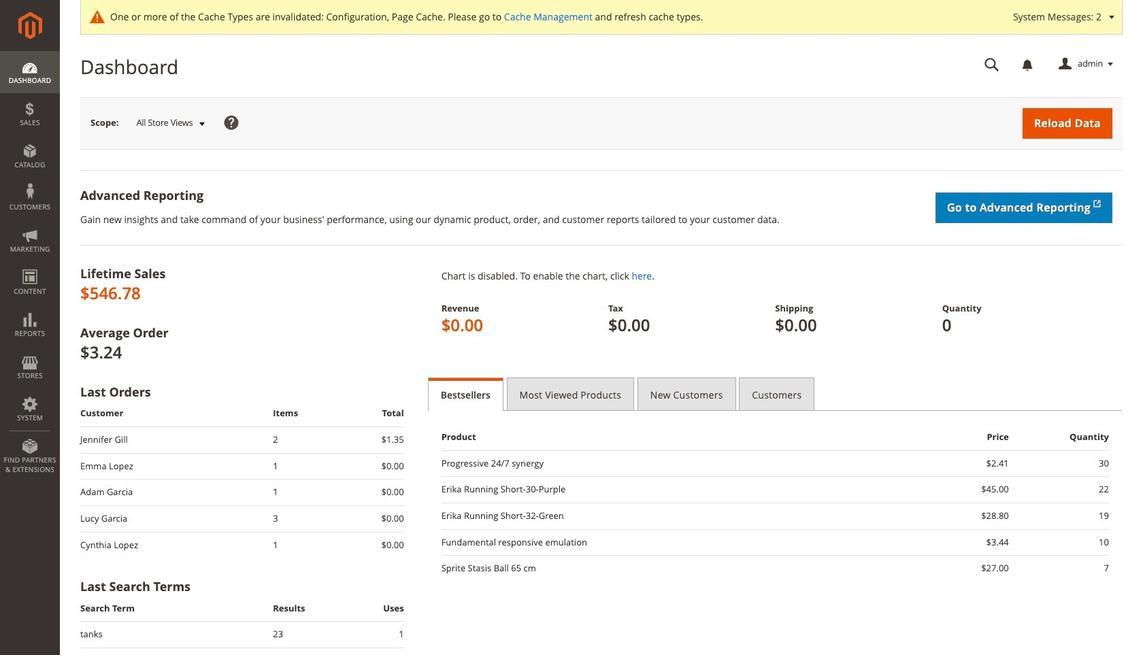 Task type: locate. For each thing, give the bounding box(es) containing it.
None text field
[[975, 52, 1009, 76]]

menu bar
[[0, 51, 60, 481]]

tab list
[[428, 378, 1123, 411]]



Task type: describe. For each thing, give the bounding box(es) containing it.
magento admin panel image
[[18, 12, 42, 39]]



